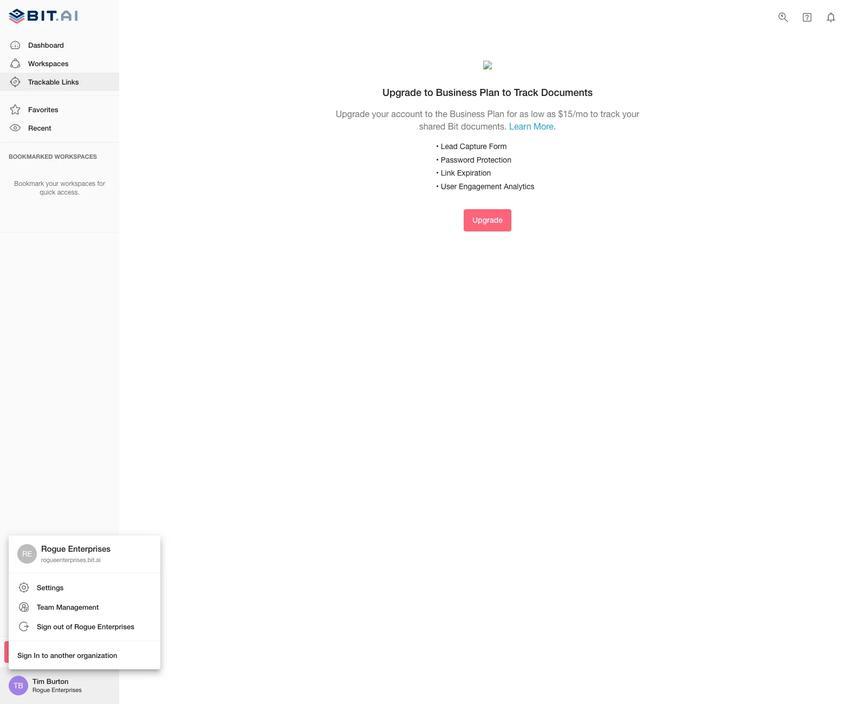 Task type: describe. For each thing, give the bounding box(es) containing it.
capture
[[460, 142, 487, 151]]

rogue inside rogue enterprises rogueenterprises.bit.ai
[[41, 544, 66, 554]]

2 horizontal spatial your
[[623, 109, 640, 119]]

for inside upgrade your account to the business plan for as low as $15/mo to track your shared bit documents.
[[507, 109, 518, 119]]

your for for
[[46, 180, 59, 187]]

1 • from the top
[[436, 142, 439, 151]]

upgrade your account to the business plan for as low as $15/mo to track your shared bit documents.
[[336, 109, 640, 131]]

protection
[[477, 155, 512, 164]]

favorites
[[28, 105, 58, 114]]

recent button
[[0, 119, 119, 137]]

burton
[[46, 677, 69, 686]]

sign for sign out of rogue enterprises
[[37, 622, 51, 631]]

enterprises inside menu item
[[97, 622, 134, 631]]

re
[[22, 550, 32, 559]]

workspaces
[[60, 180, 95, 187]]

to left track at the right top of page
[[503, 86, 512, 98]]

tim burton rogue enterprises
[[33, 677, 82, 694]]

password
[[441, 155, 475, 164]]

another
[[50, 651, 75, 659]]

low
[[531, 109, 545, 119]]

menu item containing sign out of
[[9, 617, 160, 636]]

workspaces
[[55, 153, 97, 160]]

team
[[37, 603, 54, 611]]

account
[[392, 109, 423, 119]]

rogueenterprises.bit.ai
[[41, 557, 101, 563]]

learn more.
[[510, 121, 556, 131]]

team management
[[37, 603, 99, 611]]

rogue enterprises menu
[[9, 536, 160, 669]]

learn
[[510, 121, 532, 131]]

4 • from the top
[[436, 182, 439, 191]]

of
[[66, 622, 72, 631]]

to inside rogue enterprises "menu"
[[42, 651, 48, 659]]

rogue inside menu item
[[74, 622, 95, 631]]

enterprises inside rogue enterprises rogueenterprises.bit.ai
[[68, 544, 111, 554]]

links
[[62, 78, 79, 86]]

more.
[[534, 121, 556, 131]]

organization
[[77, 651, 117, 659]]

0 vertical spatial business
[[436, 86, 477, 98]]

dashboard button
[[0, 36, 119, 54]]

enterprises inside tim burton rogue enterprises
[[52, 687, 82, 694]]

bookmark your workspaces for quick access.
[[14, 180, 105, 196]]

0 vertical spatial plan
[[480, 86, 500, 98]]

your for to
[[372, 109, 389, 119]]

bookmark
[[14, 180, 44, 187]]

documents.
[[461, 121, 507, 131]]

1 vertical spatial upgrade button
[[4, 641, 115, 663]]

2 as from the left
[[547, 109, 556, 119]]

sign for sign in to another organization
[[17, 651, 32, 659]]

trackable links button
[[0, 73, 119, 91]]

tb
[[14, 681, 23, 690]]

recent
[[28, 124, 51, 132]]

business inside upgrade your account to the business plan for as low as $15/mo to track your shared bit documents.
[[450, 109, 485, 119]]

upgrade inside upgrade your account to the business plan for as low as $15/mo to track your shared bit documents.
[[336, 109, 370, 119]]

management
[[56, 603, 99, 611]]



Task type: locate. For each thing, give the bounding box(es) containing it.
lead
[[441, 142, 458, 151]]

1 vertical spatial enterprises
[[97, 622, 134, 631]]

analytics
[[504, 182, 535, 191]]

access.
[[57, 189, 80, 196]]

1 vertical spatial business
[[450, 109, 485, 119]]

shared
[[419, 121, 446, 131]]

upgrade button down engagement
[[464, 209, 512, 231]]

rogue enterprises rogueenterprises.bit.ai
[[41, 544, 111, 563]]

workspaces button
[[0, 54, 119, 73]]

out
[[53, 622, 64, 631]]

business up bit
[[450, 109, 485, 119]]

link
[[441, 169, 455, 177]]

to up shared
[[424, 86, 433, 98]]

enterprises
[[68, 544, 111, 554], [97, 622, 134, 631], [52, 687, 82, 694]]

0 vertical spatial for
[[507, 109, 518, 119]]

as right low
[[547, 109, 556, 119]]

1 horizontal spatial as
[[547, 109, 556, 119]]

documents
[[541, 86, 593, 98]]

bookmarked workspaces
[[9, 153, 97, 160]]

1 horizontal spatial sign
[[37, 622, 51, 631]]

tim
[[33, 677, 45, 686]]

trackable links
[[28, 78, 79, 86]]

as
[[520, 109, 529, 119], [547, 109, 556, 119]]

1 vertical spatial for
[[97, 180, 105, 187]]

1 horizontal spatial upgrade button
[[464, 209, 512, 231]]

1 horizontal spatial for
[[507, 109, 518, 119]]

your up quick
[[46, 180, 59, 187]]

for up learn
[[507, 109, 518, 119]]

2 • from the top
[[436, 155, 439, 164]]

2 vertical spatial rogue
[[33, 687, 50, 694]]

rogue right of
[[74, 622, 95, 631]]

plan up the documents.
[[488, 109, 505, 119]]

enterprises up organization
[[97, 622, 134, 631]]

menu item
[[9, 617, 160, 636]]

rogue down 'tim'
[[33, 687, 50, 694]]

quick
[[40, 189, 55, 196]]

as up learn
[[520, 109, 529, 119]]

user
[[441, 182, 457, 191]]

enterprises down burton
[[52, 687, 82, 694]]

0 horizontal spatial as
[[520, 109, 529, 119]]

engagement
[[459, 182, 502, 191]]

track
[[514, 86, 539, 98]]

plan inside upgrade your account to the business plan for as low as $15/mo to track your shared bit documents.
[[488, 109, 505, 119]]

1 as from the left
[[520, 109, 529, 119]]

rogue inside tim burton rogue enterprises
[[33, 687, 50, 694]]

your right track
[[623, 109, 640, 119]]

sign out of rogue enterprises
[[37, 622, 134, 631]]

sign in to another organization
[[17, 651, 117, 659]]

• left lead
[[436, 142, 439, 151]]

1 vertical spatial rogue
[[74, 622, 95, 631]]

• left 'link' in the right of the page
[[436, 169, 439, 177]]

plan up upgrade your account to the business plan for as low as $15/mo to track your shared bit documents.
[[480, 86, 500, 98]]

for
[[507, 109, 518, 119], [97, 180, 105, 187]]

• lead capture form • password protection • link expiration • user engagement analytics
[[436, 142, 535, 191]]

1 vertical spatial sign
[[17, 651, 32, 659]]

learn more. link
[[510, 121, 556, 131]]

your left account
[[372, 109, 389, 119]]

business
[[436, 86, 477, 98], [450, 109, 485, 119]]

to right in on the left bottom
[[42, 651, 48, 659]]

form
[[489, 142, 507, 151]]

team management menu item
[[9, 597, 160, 617]]

to left the
[[425, 109, 433, 119]]

sign left out
[[37, 622, 51, 631]]

enterprises up rogueenterprises.bit.ai
[[68, 544, 111, 554]]

0 vertical spatial enterprises
[[68, 544, 111, 554]]

workspaces
[[28, 59, 69, 68]]

track
[[601, 109, 620, 119]]

in
[[34, 651, 40, 659]]

plan
[[480, 86, 500, 98], [488, 109, 505, 119]]

1 horizontal spatial your
[[372, 109, 389, 119]]

upgrade button
[[464, 209, 512, 231], [4, 641, 115, 663]]

$15/mo
[[559, 109, 588, 119]]

sign
[[37, 622, 51, 631], [17, 651, 32, 659]]

favorites button
[[0, 100, 119, 119]]

bit
[[448, 121, 459, 131]]

your
[[372, 109, 389, 119], [623, 109, 640, 119], [46, 180, 59, 187]]

to left track
[[591, 109, 599, 119]]

0 horizontal spatial upgrade button
[[4, 641, 115, 663]]

upgrade button down out
[[4, 641, 115, 663]]

rogue
[[41, 544, 66, 554], [74, 622, 95, 631], [33, 687, 50, 694]]

expiration
[[457, 169, 491, 177]]

0 horizontal spatial sign
[[17, 651, 32, 659]]

sign left in on the left bottom
[[17, 651, 32, 659]]

• left password
[[436, 155, 439, 164]]

your inside bookmark your workspaces for quick access.
[[46, 180, 59, 187]]

trackable
[[28, 78, 60, 86]]

3 • from the top
[[436, 169, 439, 177]]

0 vertical spatial upgrade button
[[464, 209, 512, 231]]

the
[[435, 109, 448, 119]]

0 vertical spatial rogue
[[41, 544, 66, 554]]

rogue up rogueenterprises.bit.ai
[[41, 544, 66, 554]]

bookmarked
[[9, 153, 53, 160]]

for inside bookmark your workspaces for quick access.
[[97, 180, 105, 187]]

upgrade to business plan to track documents
[[383, 86, 593, 98]]

business up the
[[436, 86, 477, 98]]

dashboard
[[28, 40, 64, 49]]

1 vertical spatial plan
[[488, 109, 505, 119]]

settings menu item
[[9, 578, 160, 597]]

sign in to another organization link
[[9, 645, 160, 665]]

upgrade
[[383, 86, 422, 98], [336, 109, 370, 119], [473, 215, 503, 225], [44, 647, 75, 656]]

for right the workspaces
[[97, 180, 105, 187]]

0 horizontal spatial your
[[46, 180, 59, 187]]

• left "user"
[[436, 182, 439, 191]]

sign inside menu item
[[37, 622, 51, 631]]

to
[[424, 86, 433, 98], [503, 86, 512, 98], [425, 109, 433, 119], [591, 109, 599, 119], [42, 651, 48, 659]]

0 horizontal spatial for
[[97, 180, 105, 187]]

2 vertical spatial enterprises
[[52, 687, 82, 694]]

•
[[436, 142, 439, 151], [436, 155, 439, 164], [436, 169, 439, 177], [436, 182, 439, 191]]

settings
[[37, 583, 64, 592]]

0 vertical spatial sign
[[37, 622, 51, 631]]



Task type: vqa. For each thing, say whether or not it's contained in the screenshot.
low
yes



